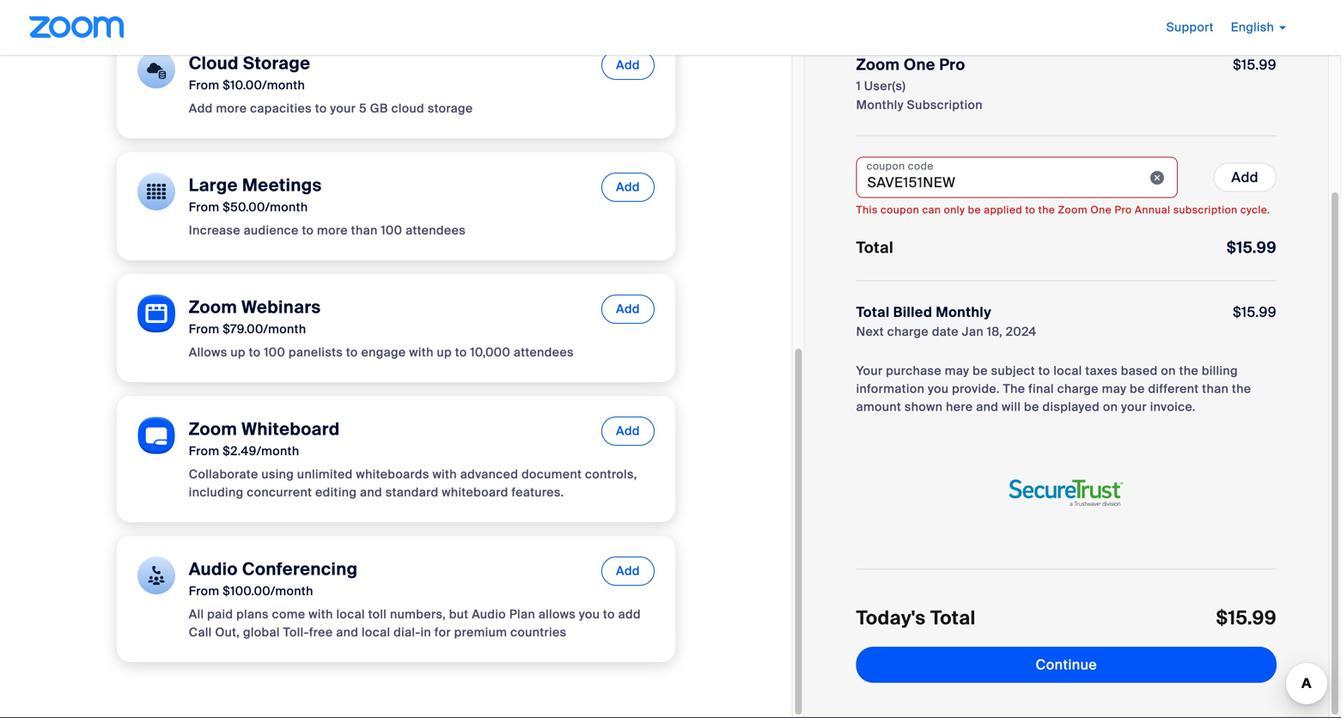 Task type: describe. For each thing, give the bounding box(es) containing it.
be down final
[[1024, 399, 1039, 415]]

add button for cloud storage
[[601, 51, 654, 80]]

add for storage
[[616, 57, 640, 73]]

all paid plans come with local toll numbers, but audio plan allows you to add call out, global toll-free and local dial-in for premium countries
[[189, 607, 641, 640]]

meetings
[[242, 174, 322, 196]]

0 horizontal spatial pro
[[939, 55, 965, 75]]

your inside your purchase may be subject to local taxes based on the billing information you provide. the final charge may be different than the amount shown here and will be displayed on your invoice.
[[1121, 399, 1147, 415]]

2 vertical spatial the
[[1232, 381, 1251, 397]]

out,
[[215, 625, 240, 640]]

0 vertical spatial with
[[409, 344, 434, 360]]

0 vertical spatial coupon
[[866, 159, 905, 173]]

your purchase may be subject to local taxes based on the billing information you provide. the final charge may be different than the amount shown here and will be displayed on your invoice.
[[856, 363, 1251, 415]]

from for large meetings
[[189, 199, 220, 215]]

0 horizontal spatial one
[[904, 55, 935, 75]]

cycle.
[[1240, 203, 1270, 216]]

increase audience to more than 100 attendees
[[189, 222, 466, 238]]

unlimited
[[297, 466, 353, 482]]

dial-
[[394, 625, 421, 640]]

18,
[[987, 324, 1003, 340]]

advanced
[[460, 466, 518, 482]]

cloud storage from $10.00/month
[[189, 52, 310, 93]]

0 horizontal spatial than
[[351, 222, 378, 238]]

total billed monthly
[[856, 303, 992, 321]]

subscription inside 1 user(s) monthly subscription
[[907, 97, 983, 113]]

cloud inside cloud storage from $10.00/month
[[189, 52, 239, 74]]

including
[[189, 485, 244, 500]]

next
[[856, 324, 884, 340]]

1 vertical spatial pro
[[1115, 203, 1132, 216]]

conferencing
[[242, 558, 358, 580]]

total for total
[[856, 238, 894, 258]]

whiteboard
[[241, 418, 340, 440]]

0 horizontal spatial may
[[945, 363, 969, 379]]

concurrent
[[247, 485, 312, 500]]

different
[[1148, 381, 1199, 397]]

$100.00/month
[[223, 583, 313, 599]]

your
[[856, 363, 883, 379]]

free
[[309, 625, 333, 640]]

features.
[[512, 485, 564, 500]]

increase
[[189, 222, 240, 238]]

$79.00/month
[[223, 321, 306, 337]]

1 horizontal spatial more
[[317, 222, 348, 238]]

based
[[1121, 363, 1158, 379]]

from for zoom whiteboard
[[189, 443, 220, 459]]

toll
[[368, 607, 387, 622]]

shown
[[905, 399, 943, 415]]

audio inside all paid plans come with local toll numbers, but audio plan allows you to add call out, global toll-free and local dial-in for premium countries
[[472, 607, 506, 622]]

0 horizontal spatial more
[[216, 101, 247, 116]]

add inside all paid plans come with local toll numbers, but audio plan allows you to add call out, global toll-free and local dial-in for premium countries
[[618, 607, 641, 622]]

user(s)
[[864, 78, 906, 94]]

english link
[[1231, 19, 1286, 35]]

audio inside audio conferencing from $100.00/month
[[189, 558, 238, 580]]

annual
[[1135, 203, 1170, 216]]

invoice.
[[1150, 399, 1196, 415]]

and inside all paid plans come with local toll numbers, but audio plan allows you to add call out, global toll-free and local dial-in for premium countries
[[336, 625, 358, 640]]

amount
[[856, 399, 901, 415]]

gb
[[370, 101, 388, 116]]

collaborate using unlimited whiteboards with advanced document controls, including concurrent editing and standard whiteboard features.
[[189, 466, 637, 500]]

allows up to 100 panelists to engage with up to 10,000 attendees
[[189, 344, 574, 360]]

add button for zoom whiteboard
[[601, 417, 654, 446]]

add more capacities to your 5 gb cloud storage
[[189, 101, 473, 116]]

jan
[[962, 324, 984, 340]]

1 horizontal spatial 100
[[381, 222, 402, 238]]

applied
[[984, 203, 1022, 216]]

zoom whiteboard from $2.49/month
[[189, 418, 340, 459]]

large meetings from $50.00/month
[[189, 174, 322, 215]]

5
[[359, 101, 367, 116]]

zoom whiteboard icon image
[[137, 417, 175, 454]]

capacities
[[250, 101, 312, 116]]

in
[[421, 625, 431, 640]]

1 user(s) monthly subscription
[[856, 78, 983, 113]]

1 vertical spatial storage
[[428, 101, 473, 116]]

all
[[189, 607, 204, 622]]

total
[[930, 606, 976, 630]]

zoom for webinars
[[189, 296, 237, 318]]

add for conferencing
[[616, 563, 640, 579]]

taxes
[[1085, 363, 1118, 379]]

large
[[189, 174, 238, 196]]

zoom for whiteboard
[[189, 418, 237, 440]]

date
[[932, 324, 959, 340]]

next charge date jan 18, 2024
[[856, 324, 1037, 340]]

call
[[189, 625, 212, 640]]

final
[[1028, 381, 1054, 397]]

here
[[946, 399, 973, 415]]

billed
[[893, 303, 932, 321]]

standard
[[386, 485, 439, 500]]

0 horizontal spatial allows
[[189, 344, 227, 360]]

add button for large meetings
[[601, 173, 654, 202]]

$2.49/month
[[223, 443, 299, 459]]

engage
[[361, 344, 406, 360]]

billing
[[1202, 363, 1238, 379]]

local inside your purchase may be subject to local taxes based on the billing information you provide. the final charge may be different than the amount shown here and will be displayed on your invoice.
[[1053, 363, 1082, 379]]

10,000
[[470, 344, 510, 360]]

with for conferencing
[[309, 607, 333, 622]]

1 up from the left
[[231, 344, 246, 360]]

add for meetings
[[616, 179, 640, 195]]

be down based
[[1130, 381, 1145, 397]]

editing
[[315, 485, 357, 500]]

be right 'only'
[[968, 203, 981, 216]]

add button for zoom webinars
[[601, 295, 654, 324]]

total for total billed monthly
[[856, 303, 890, 321]]

you inside all paid plans come with local toll numbers, but audio plan allows you to add call out, global toll-free and local dial-in for premium countries
[[579, 607, 600, 622]]

premium
[[454, 625, 507, 640]]

subject
[[991, 363, 1035, 379]]

2 vertical spatial local
[[362, 625, 390, 640]]



Task type: locate. For each thing, give the bounding box(es) containing it.
up left 10,000
[[437, 344, 452, 360]]

0 vertical spatial one
[[904, 55, 935, 75]]

storage right 'gb'
[[428, 101, 473, 116]]

audio conferencing from $100.00/month
[[189, 558, 358, 599]]

the
[[1038, 203, 1055, 216], [1179, 363, 1199, 379], [1232, 381, 1251, 397]]

document
[[522, 466, 582, 482]]

the down billing
[[1232, 381, 1251, 397]]

from right zoom webinars icon
[[189, 321, 220, 337]]

1 horizontal spatial pro
[[1115, 203, 1132, 216]]

coupon left code at the right
[[866, 159, 905, 173]]

on
[[1161, 363, 1176, 379], [1103, 399, 1118, 415]]

from down the large
[[189, 199, 220, 215]]

total down this
[[856, 238, 894, 258]]

1 horizontal spatial the
[[1179, 363, 1199, 379]]

collaborate
[[189, 466, 258, 482]]

1 vertical spatial monthly
[[936, 303, 992, 321]]

from inside zoom webinars from $79.00/month
[[189, 321, 220, 337]]

1 horizontal spatial audio
[[472, 607, 506, 622]]

zoom webinars icon image
[[137, 295, 175, 332]]

1 horizontal spatial cloud
[[391, 101, 424, 116]]

more
[[216, 101, 247, 116], [317, 222, 348, 238]]

0 vertical spatial monthly
[[856, 97, 904, 113]]

1 vertical spatial allows
[[538, 607, 576, 622]]

toll-
[[283, 625, 309, 640]]

1 vertical spatial coupon
[[881, 203, 919, 216]]

zoom down coupon code text box
[[1058, 203, 1088, 216]]

from up collaborate
[[189, 443, 220, 459]]

this coupon can only be applied to the zoom one pro annual subscription cycle. alert
[[856, 203, 1277, 216]]

0 vertical spatial audio
[[189, 558, 238, 580]]

0 vertical spatial more
[[216, 101, 247, 116]]

total
[[856, 238, 894, 258], [856, 303, 890, 321]]

more right 'add'
[[216, 101, 247, 116]]

5 from from the top
[[189, 583, 220, 599]]

from for zoom webinars
[[189, 321, 220, 337]]

with inside collaborate using unlimited whiteboards with advanced document controls, including concurrent editing and standard whiteboard features.
[[433, 466, 457, 482]]

up
[[231, 344, 246, 360], [437, 344, 452, 360]]

1 vertical spatial may
[[1102, 381, 1126, 397]]

coupon code
[[866, 159, 934, 173]]

2 from from the top
[[189, 199, 220, 215]]

today's
[[856, 606, 926, 630]]

to inside all paid plans come with local toll numbers, but audio plan allows you to add call out, global toll-free and local dial-in for premium countries
[[603, 607, 615, 622]]

2 total from the top
[[856, 303, 890, 321]]

1 horizontal spatial attendees
[[514, 344, 574, 360]]

for
[[435, 625, 451, 640]]

monthly down user(s)
[[856, 97, 904, 113]]

0 vertical spatial on
[[1161, 363, 1176, 379]]

0 vertical spatial allows
[[189, 344, 227, 360]]

continue
[[1036, 656, 1097, 674]]

add button
[[601, 51, 654, 80], [1213, 163, 1277, 192], [601, 173, 654, 202], [601, 295, 654, 324], [601, 417, 654, 446], [601, 557, 654, 586]]

0 vertical spatial the
[[1038, 203, 1055, 216]]

local up final
[[1053, 363, 1082, 379]]

and inside collaborate using unlimited whiteboards with advanced document controls, including concurrent editing and standard whiteboard features.
[[360, 485, 382, 500]]

1 total from the top
[[856, 238, 894, 258]]

0 vertical spatial storage
[[243, 52, 310, 74]]

today's total
[[856, 606, 976, 630]]

2024
[[1006, 324, 1037, 340]]

from for audio conferencing
[[189, 583, 220, 599]]

audio
[[189, 558, 238, 580], [472, 607, 506, 622]]

you right plan
[[579, 607, 600, 622]]

1 vertical spatial than
[[1202, 381, 1229, 397]]

on up different
[[1161, 363, 1176, 379]]

0 vertical spatial total
[[856, 238, 894, 258]]

cloud storage icon image
[[137, 51, 175, 88]]

allows up countries
[[538, 607, 576, 622]]

countries
[[510, 625, 567, 640]]

plans
[[236, 607, 269, 622]]

come
[[272, 607, 305, 622]]

from inside cloud storage from $10.00/month
[[189, 77, 220, 93]]

from inside the large meetings from $50.00/month
[[189, 199, 220, 215]]

cloud up 'add'
[[189, 52, 239, 74]]

1 horizontal spatial your
[[1121, 399, 1147, 415]]

0 vertical spatial subscription
[[907, 97, 983, 113]]

2 vertical spatial with
[[309, 607, 333, 622]]

3 from from the top
[[189, 321, 220, 337]]

0 horizontal spatial and
[[336, 625, 358, 640]]

add
[[616, 57, 640, 73], [1231, 168, 1259, 186], [616, 179, 640, 195], [616, 301, 640, 317], [616, 423, 640, 439], [616, 563, 640, 579], [618, 607, 641, 622]]

one up 1 user(s) monthly subscription
[[904, 55, 935, 75]]

the up different
[[1179, 363, 1199, 379]]

1 vertical spatial with
[[433, 466, 457, 482]]

this coupon can only be applied to the zoom one pro annual subscription cycle.
[[856, 203, 1270, 216]]

1 vertical spatial audio
[[472, 607, 506, 622]]

monthly for billed
[[936, 303, 992, 321]]

1 from from the top
[[189, 77, 220, 93]]

allows down zoom webinars from $79.00/month
[[189, 344, 227, 360]]

subscription left cycle.
[[1173, 203, 1238, 216]]

than
[[351, 222, 378, 238], [1202, 381, 1229, 397]]

with up the free
[[309, 607, 333, 622]]

2 horizontal spatial and
[[976, 399, 998, 415]]

0 vertical spatial you
[[928, 381, 949, 397]]

0 horizontal spatial on
[[1103, 399, 1118, 415]]

1 horizontal spatial you
[[928, 381, 949, 397]]

0 horizontal spatial up
[[231, 344, 246, 360]]

global
[[243, 625, 280, 640]]

1 horizontal spatial up
[[437, 344, 452, 360]]

on down taxes
[[1103, 399, 1118, 415]]

1 horizontal spatial and
[[360, 485, 382, 500]]

0 vertical spatial than
[[351, 222, 378, 238]]

1 horizontal spatial storage
[[428, 101, 473, 116]]

using
[[261, 466, 294, 482]]

subscription
[[907, 97, 983, 113], [1173, 203, 1238, 216]]

1 horizontal spatial may
[[1102, 381, 1126, 397]]

audio up paid
[[189, 558, 238, 580]]

and down whiteboards
[[360, 485, 382, 500]]

paid
[[207, 607, 233, 622]]

add
[[189, 101, 213, 116]]

displayed
[[1042, 399, 1100, 415]]

charge
[[887, 324, 929, 340], [1057, 381, 1099, 397]]

$10.00/month
[[223, 77, 305, 93]]

1 vertical spatial attendees
[[514, 344, 574, 360]]

add for webinars
[[616, 301, 640, 317]]

zoom logo image
[[29, 16, 124, 38]]

subscription down zoom one pro
[[907, 97, 983, 113]]

the right the applied
[[1038, 203, 1055, 216]]

with for whiteboard
[[433, 466, 457, 482]]

from
[[189, 77, 220, 93], [189, 199, 220, 215], [189, 321, 220, 337], [189, 443, 220, 459], [189, 583, 220, 599]]

1 vertical spatial on
[[1103, 399, 1118, 415]]

monthly inside 1 user(s) monthly subscription
[[856, 97, 904, 113]]

monthly
[[856, 97, 904, 113], [936, 303, 992, 321]]

local left the toll at the left bottom of the page
[[336, 607, 365, 622]]

1 vertical spatial and
[[360, 485, 382, 500]]

may down taxes
[[1102, 381, 1126, 397]]

0 horizontal spatial 100
[[264, 344, 285, 360]]

1 horizontal spatial allows
[[538, 607, 576, 622]]

1 horizontal spatial on
[[1161, 363, 1176, 379]]

your
[[330, 101, 356, 116], [1121, 399, 1147, 415]]

0 vertical spatial local
[[1053, 363, 1082, 379]]

cloud right 'gb'
[[391, 101, 424, 116]]

zoom webinars from $79.00/month
[[189, 296, 321, 337]]

from inside audio conferencing from $100.00/month
[[189, 583, 220, 599]]

1 horizontal spatial than
[[1202, 381, 1229, 397]]

0 horizontal spatial monthly
[[856, 97, 904, 113]]

monthly up the 'jan'
[[936, 303, 992, 321]]

0 horizontal spatial subscription
[[907, 97, 983, 113]]

1
[[856, 78, 861, 94]]

only
[[944, 203, 965, 216]]

2 vertical spatial and
[[336, 625, 358, 640]]

zoom for one
[[856, 55, 900, 75]]

1 vertical spatial you
[[579, 607, 600, 622]]

secure trust image
[[998, 468, 1135, 517]]

provide.
[[952, 381, 1000, 397]]

0 vertical spatial may
[[945, 363, 969, 379]]

1 vertical spatial charge
[[1057, 381, 1099, 397]]

zoom
[[856, 55, 900, 75], [1058, 203, 1088, 216], [189, 296, 237, 318], [189, 418, 237, 440]]

0 horizontal spatial audio
[[189, 558, 238, 580]]

0 horizontal spatial cloud
[[189, 52, 239, 74]]

1 vertical spatial the
[[1179, 363, 1199, 379]]

pro
[[939, 55, 965, 75], [1115, 203, 1132, 216]]

from for cloud storage
[[189, 77, 220, 93]]

local down the toll at the left bottom of the page
[[362, 625, 390, 640]]

your left '5'
[[330, 101, 356, 116]]

charge up displayed
[[1057, 381, 1099, 397]]

1 vertical spatial cloud
[[391, 101, 424, 116]]

with up whiteboard
[[433, 466, 457, 482]]

with inside all paid plans come with local toll numbers, but audio plan allows you to add call out, global toll-free and local dial-in for premium countries
[[309, 607, 333, 622]]

0 vertical spatial your
[[330, 101, 356, 116]]

large meetings icon image
[[137, 173, 175, 210]]

whiteboard
[[442, 485, 508, 500]]

you up shown
[[928, 381, 949, 397]]

1 horizontal spatial one
[[1090, 203, 1112, 216]]

1 horizontal spatial monthly
[[936, 303, 992, 321]]

and down provide.
[[976, 399, 998, 415]]

0 horizontal spatial you
[[579, 607, 600, 622]]

from inside zoom whiteboard from $2.49/month
[[189, 443, 220, 459]]

coupon code text field
[[856, 157, 1178, 198]]

audio up premium
[[472, 607, 506, 622]]

the
[[1003, 381, 1025, 397]]

0 horizontal spatial your
[[330, 101, 356, 116]]

pro up 1 user(s) monthly subscription
[[939, 55, 965, 75]]

coupon left can
[[881, 203, 919, 216]]

and
[[976, 399, 998, 415], [360, 485, 382, 500], [336, 625, 358, 640]]

0 vertical spatial cloud
[[189, 52, 239, 74]]

from up all
[[189, 583, 220, 599]]

you inside your purchase may be subject to local taxes based on the billing information you provide. the final charge may be different than the amount shown here and will be displayed on your invoice.
[[928, 381, 949, 397]]

with right engage
[[409, 344, 434, 360]]

0 horizontal spatial the
[[1038, 203, 1055, 216]]

can
[[922, 203, 941, 216]]

more right "audience" at the left top
[[317, 222, 348, 238]]

total up next
[[856, 303, 890, 321]]

1 vertical spatial subscription
[[1173, 203, 1238, 216]]

0 vertical spatial pro
[[939, 55, 965, 75]]

zoom one pro
[[856, 55, 965, 75]]

zoom inside zoom whiteboard from $2.49/month
[[189, 418, 237, 440]]

allows inside all paid plans come with local toll numbers, but audio plan allows you to add call out, global toll-free and local dial-in for premium countries
[[538, 607, 576, 622]]

1 horizontal spatial charge
[[1057, 381, 1099, 397]]

add button for audio conferencing
[[601, 557, 654, 586]]

zoom up "$79.00/month"
[[189, 296, 237, 318]]

0 vertical spatial attendees
[[406, 222, 466, 238]]

to
[[315, 101, 327, 116], [1025, 203, 1036, 216], [302, 222, 314, 238], [249, 344, 261, 360], [346, 344, 358, 360], [455, 344, 467, 360], [1038, 363, 1050, 379], [603, 607, 615, 622]]

audio conferencing icon image
[[137, 557, 175, 594]]

controls,
[[585, 466, 637, 482]]

2 horizontal spatial the
[[1232, 381, 1251, 397]]

attendees
[[406, 222, 466, 238], [514, 344, 574, 360]]

storage inside cloud storage from $10.00/month
[[243, 52, 310, 74]]

zoom inside zoom webinars from $79.00/month
[[189, 296, 237, 318]]

1 vertical spatial total
[[856, 303, 890, 321]]

4 from from the top
[[189, 443, 220, 459]]

support
[[1166, 19, 1214, 35]]

and right the free
[[336, 625, 358, 640]]

numbers,
[[390, 607, 446, 622]]

information
[[856, 381, 925, 397]]

1 vertical spatial local
[[336, 607, 365, 622]]

one left "annual"
[[1090, 203, 1112, 216]]

pro left "annual"
[[1115, 203, 1132, 216]]

1 horizontal spatial subscription
[[1173, 203, 1238, 216]]

with
[[409, 344, 434, 360], [433, 466, 457, 482], [309, 607, 333, 622]]

1 vertical spatial your
[[1121, 399, 1147, 415]]

zoom up collaborate
[[189, 418, 237, 440]]

english
[[1231, 19, 1274, 35]]

and inside your purchase may be subject to local taxes based on the billing information you provide. the final charge may be different than the amount shown here and will be displayed on your invoice.
[[976, 399, 998, 415]]

webinars
[[241, 296, 321, 318]]

to inside your purchase may be subject to local taxes based on the billing information you provide. the final charge may be different than the amount shown here and will be displayed on your invoice.
[[1038, 363, 1050, 379]]

2 up from the left
[[437, 344, 452, 360]]

storage up $10.00/month
[[243, 52, 310, 74]]

may up provide.
[[945, 363, 969, 379]]

monthly for user(s)
[[856, 97, 904, 113]]

1 vertical spatial one
[[1090, 203, 1112, 216]]

100
[[381, 222, 402, 238], [264, 344, 285, 360]]

than inside your purchase may be subject to local taxes based on the billing information you provide. the final charge may be different than the amount shown here and will be displayed on your invoice.
[[1202, 381, 1229, 397]]

0 vertical spatial 100
[[381, 222, 402, 238]]

audience
[[244, 222, 299, 238]]

may
[[945, 363, 969, 379], [1102, 381, 1126, 397]]

add for whiteboard
[[616, 423, 640, 439]]

0 horizontal spatial charge
[[887, 324, 929, 340]]

this
[[856, 203, 878, 216]]

whiteboards
[[356, 466, 429, 482]]

purchase
[[886, 363, 942, 379]]

plan
[[509, 607, 535, 622]]

up down "$79.00/month"
[[231, 344, 246, 360]]

but
[[449, 607, 469, 622]]

cloud
[[189, 52, 239, 74], [391, 101, 424, 116]]

continue button
[[856, 647, 1277, 683]]

1 vertical spatial 100
[[264, 344, 285, 360]]

0 horizontal spatial storage
[[243, 52, 310, 74]]

code
[[908, 159, 934, 173]]

charge inside your purchase may be subject to local taxes based on the billing information you provide. the final charge may be different than the amount shown here and will be displayed on your invoice.
[[1057, 381, 1099, 397]]

your down based
[[1121, 399, 1147, 415]]

0 vertical spatial and
[[976, 399, 998, 415]]

from up 'add'
[[189, 77, 220, 93]]

panelists
[[289, 344, 343, 360]]

support link
[[1166, 19, 1214, 35]]

0 vertical spatial charge
[[887, 324, 929, 340]]

0 horizontal spatial attendees
[[406, 222, 466, 238]]

1 vertical spatial more
[[317, 222, 348, 238]]

zoom up user(s)
[[856, 55, 900, 75]]

be up provide.
[[973, 363, 988, 379]]

charge down billed
[[887, 324, 929, 340]]



Task type: vqa. For each thing, say whether or not it's contained in the screenshot.


